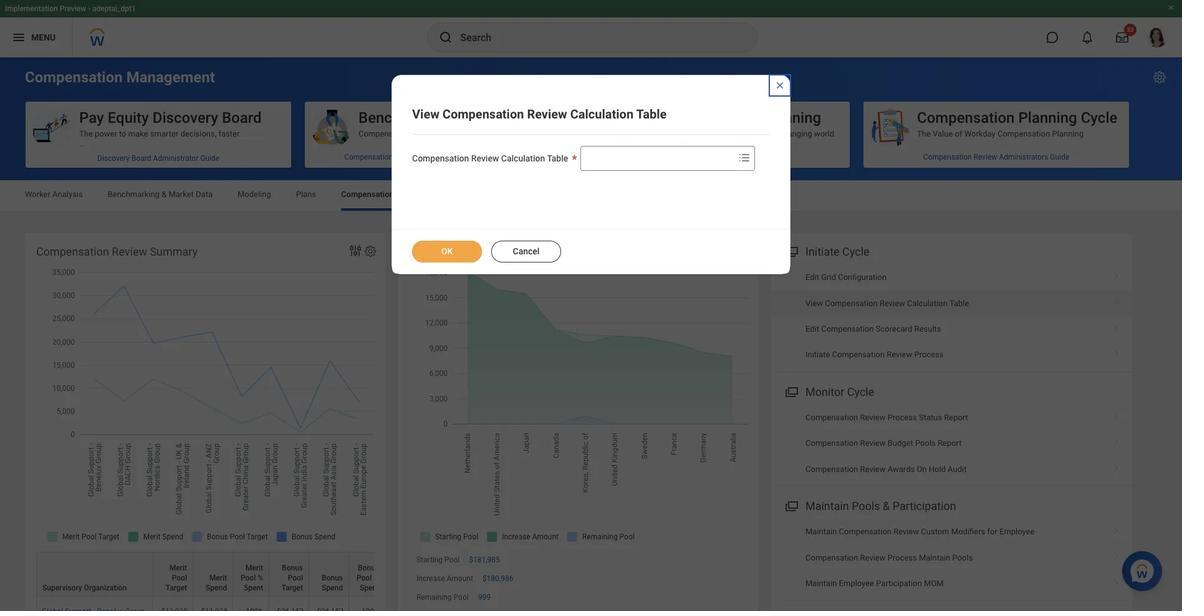 Task type: vqa. For each thing, say whether or not it's contained in the screenshot.
menu item
no



Task type: locate. For each thing, give the bounding box(es) containing it.
0 horizontal spatial merit
[[169, 564, 187, 573]]

board up it
[[132, 154, 151, 163]]

0 horizontal spatial bonus
[[282, 564, 303, 573]]

pool for bonus pool target
[[288, 574, 303, 583]]

get
[[173, 169, 185, 178]]

2 % from the left
[[374, 574, 379, 583]]

discovery board administrator guide
[[97, 154, 220, 163]]

0 horizontal spatial employee
[[839, 579, 874, 588]]

chevron right image inside compensation review process maintain pools link
[[1109, 549, 1125, 561]]

review for compensation review
[[396, 190, 422, 199]]

0 vertical spatial you
[[214, 149, 227, 158]]

1 horizontal spatial spend
[[322, 584, 343, 593]]

management
[[126, 69, 215, 86], [439, 129, 487, 138], [419, 153, 463, 162]]

define
[[976, 149, 999, 158]]

report down compensation review process status report link
[[938, 439, 962, 448]]

guide inside 'link'
[[762, 154, 781, 163]]

by
[[523, 245, 534, 258]]

ability to plan & define strategy
[[917, 149, 1031, 158]]

more
[[260, 179, 278, 188]]

0 horizontal spatial calculation
[[501, 153, 545, 163]]

1 vertical spatial process
[[888, 413, 917, 422]]

initiate up monitor
[[806, 350, 830, 359]]

chevron right image inside compensation review process status report link
[[1109, 408, 1125, 421]]

1 vertical spatial list
[[771, 405, 1133, 482]]

budget
[[888, 439, 914, 448]]

1 horizontal spatial pools
[[916, 439, 936, 448]]

2 vertical spatial list
[[771, 519, 1133, 596]]

1 vertical spatial view
[[806, 298, 823, 308]]

initiate up grid
[[806, 245, 840, 258]]

3 list from the top
[[771, 519, 1133, 596]]

% inside bonus pool % spent
[[374, 574, 379, 583]]

benchmarking up compensation survey management
[[359, 109, 455, 127]]

merit left merit spend popup button
[[169, 564, 187, 573]]

the for pay equity discovery board
[[79, 129, 93, 138]]

implementation preview -   adeptai_dpt1 banner
[[0, 0, 1182, 57]]

bonus for bonus pool target
[[282, 564, 303, 573]]

merit inside merit pool target
[[169, 564, 187, 573]]

combines
[[112, 239, 148, 248]]

ok button
[[412, 241, 482, 263]]

pool inside bonus pool target
[[288, 574, 303, 583]]

$181,985 button
[[469, 555, 502, 565]]

0 horizontal spatial discovery
[[97, 154, 130, 163]]

2 chevron right image from the top
[[1109, 434, 1125, 447]]

calculation inside list item
[[907, 298, 948, 308]]

spent right merit spend
[[244, 584, 263, 593]]

and
[[195, 398, 209, 408]]

you
[[214, 149, 227, 158], [208, 179, 221, 188]]

initiate
[[806, 245, 840, 258], [806, 350, 830, 359]]

maintain pools & participation
[[806, 500, 957, 513]]

1 spend from the left
[[206, 584, 227, 593]]

review for compensation review awards on hold audit
[[860, 464, 886, 474]]

workday
[[638, 109, 696, 127], [965, 129, 996, 138], [79, 169, 110, 178], [79, 239, 110, 248]]

% right 'bonus spend'
[[374, 574, 379, 583]]

participation down compensation review process maintain pools
[[876, 579, 922, 588]]

workday up 'machine'
[[79, 239, 110, 248]]

1 horizontal spatial target
[[282, 584, 303, 593]]

with
[[256, 378, 271, 388]]

administrator inside 'link'
[[715, 154, 760, 163]]

0 horizontal spatial target
[[166, 584, 187, 593]]

merit left bonus pool target popup button
[[246, 564, 263, 573]]

close view compensation review calculation table image
[[775, 80, 785, 90]]

0 vertical spatial discovery
[[153, 109, 218, 127]]

market up compensation review calculation table
[[472, 109, 520, 127]]

make down 'equity'
[[128, 129, 148, 138]]

use
[[142, 398, 155, 408]]

for up use
[[143, 388, 153, 398]]

2 vertical spatial menu group image
[[783, 497, 800, 514]]

decisions,
[[180, 129, 217, 138]]

1 spent from the left
[[244, 584, 263, 593]]

the
[[79, 129, 93, 138], [917, 129, 931, 138]]

1 vertical spatial management
[[439, 129, 487, 138]]

review inside list item
[[880, 298, 905, 308]]

0 horizontal spatial spent
[[244, 584, 263, 593]]

0 horizontal spatial table
[[547, 153, 568, 163]]

a right more—into
[[271, 319, 276, 328]]

a left changing
[[773, 129, 777, 138]]

2 vertical spatial table
[[950, 298, 969, 308]]

2 horizontal spatial a
[[773, 129, 777, 138]]

process for maintain
[[888, 553, 917, 562]]

1 the from the left
[[79, 129, 93, 138]]

to-
[[144, 269, 154, 278]]

management for compensation survey management administrator guide
[[419, 153, 463, 162]]

chevron right image for compensation review process status report
[[1109, 408, 1125, 421]]

0 horizontal spatial a
[[187, 169, 191, 178]]

1 horizontal spatial the
[[917, 129, 931, 138]]

chevron right image for results
[[1109, 320, 1125, 332]]

0 horizontal spatial they
[[125, 398, 140, 408]]

1 vertical spatial market
[[169, 190, 194, 199]]

chevron right image
[[1109, 268, 1125, 281], [1109, 294, 1125, 307], [1109, 320, 1125, 332], [1109, 346, 1125, 358], [1109, 460, 1125, 473]]

self-
[[193, 368, 209, 378]]

review for compensation review by country
[[485, 245, 520, 258]]

adaptive inside 'link'
[[653, 154, 682, 163]]

natural
[[160, 249, 185, 258]]

compensation review process status report
[[806, 413, 968, 422]]

0 horizontal spatial data
[[196, 190, 213, 199]]

awards
[[888, 464, 915, 474]]

1 horizontal spatial employee
[[1000, 527, 1035, 536]]

pools down modifiers
[[953, 553, 973, 562]]

2 horizontal spatial calculation
[[907, 298, 948, 308]]

compensation review budget pools report
[[806, 439, 962, 448]]

survey
[[413, 129, 437, 138], [395, 153, 417, 162]]

administrator
[[465, 153, 510, 162], [153, 154, 198, 163], [715, 154, 760, 163]]

0 vertical spatial table
[[636, 107, 667, 122]]

of down natural
[[166, 259, 173, 268]]

pool inside bonus pool % spent
[[357, 574, 372, 583]]

core.
[[146, 289, 164, 298]]

participation up maintain compensation review custom modifiers for employee
[[893, 500, 957, 513]]

2 vertical spatial calculation
[[907, 298, 948, 308]]

1 horizontal spatial spent
[[360, 584, 379, 593]]

1 vertical spatial view compensation review calculation table
[[806, 298, 969, 308]]

row containing merit pool target
[[36, 552, 385, 597]]

surface
[[235, 259, 262, 268]]

pattern
[[150, 239, 176, 248]]

0 horizontal spatial administrator
[[153, 154, 198, 163]]

process down maintain compensation review custom modifiers for employee
[[888, 553, 917, 562]]

view compensation review calculation table list item
[[771, 290, 1133, 316]]

menu group image for initiate cycle
[[783, 243, 800, 259]]

view down grid
[[806, 298, 823, 308]]

2 spend from the left
[[322, 584, 343, 593]]

chevron right image for maintain compensation review custom modifiers for employee
[[1109, 523, 1125, 535]]

1 horizontal spatial %
[[374, 574, 379, 583]]

1 horizontal spatial calculation
[[570, 107, 634, 122]]

workday up enterprise at the top
[[638, 109, 696, 127]]

insights
[[79, 269, 108, 278]]

target left bonus spend popup button
[[282, 584, 303, 593]]

employee inside maintain employee participation mom link
[[839, 579, 874, 588]]

compensation review summary element
[[25, 233, 385, 611]]

2 initiate from the top
[[806, 350, 830, 359]]

to up pattern
[[157, 229, 164, 238]]

management down compensation survey management
[[419, 153, 463, 162]]

pools
[[916, 439, 936, 448], [852, 500, 880, 513], [953, 553, 973, 562]]

data up everything—financial
[[128, 289, 144, 298]]

merit for merit pool % spent
[[246, 564, 263, 573]]

target
[[166, 584, 187, 593], [282, 584, 303, 593]]

0 vertical spatial data
[[523, 109, 554, 127]]

999 button
[[478, 593, 493, 603]]

1 horizontal spatial market
[[472, 109, 520, 127]]

compensation review by country
[[409, 245, 576, 258]]

chevron right image
[[1109, 408, 1125, 421], [1109, 434, 1125, 447], [1109, 523, 1125, 535], [1109, 549, 1125, 561], [1109, 574, 1125, 587]]

2 row from the top
[[36, 597, 385, 611]]

1 list from the top
[[771, 264, 1133, 368]]

0 vertical spatial a
[[773, 129, 777, 138]]

% left bonus pool target popup button
[[258, 574, 263, 583]]

main content containing compensation management
[[0, 57, 1182, 611]]

maintain inside maintain compensation review custom modifiers for employee link
[[806, 527, 837, 536]]

your up the 'more'
[[265, 169, 281, 178]]

2 horizontal spatial bonus
[[358, 564, 379, 573]]

process for status
[[888, 413, 917, 422]]

report
[[944, 413, 968, 422], [938, 439, 962, 448]]

spend for bonus
[[322, 584, 343, 593]]

cycle
[[1081, 109, 1118, 127], [843, 245, 870, 258], [847, 385, 875, 398]]

pool right merit spend
[[241, 574, 256, 583]]

5 chevron right image from the top
[[1109, 460, 1125, 473]]

bonus left bonus pool % spent popup button
[[322, 574, 343, 583]]

bonus right bonus spend popup button
[[358, 564, 379, 573]]

1 horizontal spatial benchmarking
[[359, 109, 455, 127]]

2 spent from the left
[[360, 584, 379, 593]]

discovery up 'makes'
[[97, 154, 130, 163]]

0 horizontal spatial benchmarking & market data
[[108, 190, 213, 199]]

pool down amount
[[454, 593, 469, 602]]

to left get
[[164, 169, 171, 178]]

discovery up the decisions,
[[153, 109, 218, 127]]

report for compensation review budget pools report
[[938, 439, 962, 448]]

close environment banner image
[[1167, 4, 1175, 11]]

management up compensation survey management administrator guide
[[439, 129, 487, 138]]

view up compensation survey management
[[412, 107, 440, 122]]

world.
[[814, 129, 837, 138]]

table inside list item
[[950, 298, 969, 308]]

benchmarking
[[359, 109, 455, 127], [108, 190, 160, 199]]

pool for remaining pool
[[454, 593, 469, 602]]

2 vertical spatial data
[[113, 408, 129, 418]]

0 vertical spatial survey
[[413, 129, 437, 138]]

merit pool % spent button
[[233, 553, 269, 596]]

chevron right image inside maintain employee participation mom link
[[1109, 574, 1125, 587]]

and down easy
[[141, 179, 155, 188]]

applications
[[79, 398, 123, 408]]

merit inside merit pool % spent
[[246, 564, 263, 573]]

3 menu group image from the top
[[783, 497, 800, 514]]

it
[[138, 169, 143, 178]]

makes
[[112, 169, 136, 178]]

view
[[412, 107, 440, 122], [806, 298, 823, 308]]

menu group image
[[783, 243, 800, 259], [783, 383, 800, 400], [783, 497, 800, 514]]

2 horizontal spatial merit
[[246, 564, 263, 573]]

target for merit pool target
[[166, 584, 187, 593]]

data
[[175, 259, 191, 268], [128, 289, 144, 298], [113, 408, 129, 418]]

1 vertical spatial survey
[[395, 153, 417, 162]]

inbox large image
[[1116, 31, 1129, 44]]

2 the from the left
[[917, 129, 931, 138]]

bonus inside bonus pool % spent
[[358, 564, 379, 573]]

strategy
[[1001, 149, 1031, 158]]

give
[[79, 378, 95, 388]]

1 target from the left
[[166, 584, 187, 593]]

make down picture
[[238, 179, 258, 188]]

0 vertical spatial menu group image
[[783, 243, 800, 259]]

1 vertical spatial report
[[938, 439, 962, 448]]

adeptai_dpt1
[[92, 4, 136, 13]]

0 horizontal spatial market
[[169, 190, 194, 199]]

pools down compensation review awards on hold audit
[[852, 500, 880, 513]]

2 edit from the top
[[806, 324, 819, 334]]

the for compensation planning cycle
[[917, 129, 931, 138]]

2 menu group image from the top
[[783, 383, 800, 400]]

compensation survey management
[[359, 129, 487, 138]]

1 vertical spatial benchmarking
[[108, 190, 160, 199]]

1 menu group image from the top
[[783, 243, 800, 259]]

1 vertical spatial data
[[128, 289, 144, 298]]

3 chevron right image from the top
[[1109, 523, 1125, 535]]

value
[[933, 129, 953, 138]]

the down security at the bottom left of page
[[139, 378, 151, 388]]

data down boards
[[113, 408, 129, 418]]

to right power
[[119, 129, 126, 138]]

chevron right image inside the compensation review awards on hold audit link
[[1109, 460, 1125, 473]]

finances,
[[79, 179, 111, 188]]

planning right the 'financial'
[[672, 219, 704, 228]]

data
[[523, 109, 554, 127], [196, 190, 213, 199]]

process up budget
[[888, 413, 917, 422]]

employee down compensation review process maintain pools
[[839, 579, 874, 588]]

1 chevron right image from the top
[[1109, 268, 1125, 281]]

data inside a consistent security model for self-service. give your teams the granular reporting they need with discovery boards for ad hoc analysis, all within the applications they use every day. and count on your sensitive data remaining secure.
[[113, 408, 129, 418]]

tab list inside main content
[[12, 181, 1170, 211]]

spent for bonus pool % spent
[[360, 584, 379, 593]]

1 vertical spatial calculation
[[501, 153, 545, 163]]

planning inside 'link'
[[684, 154, 713, 163]]

2 target from the left
[[282, 584, 303, 593]]

target left merit spend popup button
[[166, 584, 187, 593]]

5 chevron right image from the top
[[1109, 574, 1125, 587]]

survey inside 'compensation survey management administrator guide' link
[[395, 153, 417, 162]]

0 horizontal spatial pools
[[852, 500, 880, 513]]

1 horizontal spatial administrator
[[465, 153, 510, 162]]

boards
[[116, 388, 141, 398]]

workday up finances,
[[79, 169, 110, 178]]

for right modifiers
[[988, 527, 998, 536]]

main content
[[0, 57, 1182, 611]]

chevron right image inside edit grid configuration link
[[1109, 268, 1125, 281]]

pool for bonus pool % spent
[[357, 574, 372, 583]]

1 horizontal spatial adaptive
[[700, 109, 759, 127]]

participation inside maintain employee participation mom link
[[876, 579, 922, 588]]

row
[[36, 552, 385, 597], [36, 597, 385, 611]]

1 horizontal spatial they
[[219, 378, 234, 388]]

of right value
[[955, 129, 963, 138]]

power
[[95, 129, 117, 138]]

cycle for monitor cycle
[[847, 385, 875, 398]]

1 vertical spatial adaptive
[[653, 154, 682, 163]]

compensation planning cycle
[[917, 109, 1118, 127]]

to inside data—you have tons of it, but how do you make sense of it? workday makes it easy to get a complete picture of your finances, people, and operations so you can make more informed decisions.
[[164, 169, 171, 178]]

review for compensation review budget pools report
[[860, 439, 886, 448]]

view compensation review calculation table inside list item
[[806, 298, 969, 308]]

bonus left bonus spend popup button
[[282, 564, 303, 573]]

2 horizontal spatial table
[[950, 298, 969, 308]]

0 horizontal spatial %
[[258, 574, 263, 583]]

maintain for maintain compensation review custom modifiers for employee
[[806, 527, 837, 536]]

your inside augmented analytics to answer your questions. workday combines pattern detection, graph processing, machine learning, and natural language generation to search through millions of data points, and surface insights in simple-to-understand stories.
[[194, 229, 210, 238]]

planning up administrators
[[1019, 109, 1077, 127]]

0 vertical spatial market
[[472, 109, 520, 127]]

maintain employee participation mom link
[[771, 571, 1133, 596]]

financial
[[638, 219, 670, 228]]

your up detection,
[[194, 229, 210, 238]]

0 horizontal spatial adaptive
[[653, 154, 682, 163]]

0 horizontal spatial view compensation review calculation table
[[412, 107, 667, 122]]

chevron right image inside edit compensation scorecard results link
[[1109, 320, 1125, 332]]

pool inside merit pool target
[[172, 574, 187, 583]]

benchmarking & market data up compensation survey management
[[359, 109, 554, 127]]

and inside data—you have tons of it, but how do you make sense of it? workday makes it easy to get a complete picture of your finances, people, and operations so you can make more informed decisions.
[[141, 179, 155, 188]]

1 vertical spatial board
[[132, 154, 151, 163]]

chevron right image inside maintain compensation review custom modifiers for employee link
[[1109, 523, 1125, 535]]

the down the pay
[[79, 129, 93, 138]]

process down results
[[915, 350, 944, 359]]

1 vertical spatial a
[[187, 169, 191, 178]]

you down 'complete'
[[208, 179, 221, 188]]

spend left merit pool % spent
[[206, 584, 227, 593]]

tab list
[[12, 181, 1170, 211]]

adaptive up software
[[700, 109, 759, 127]]

workday inside data—you have tons of it, but how do you make sense of it? workday makes it easy to get a complete picture of your finances, people, and operations so you can make more informed decisions.
[[79, 169, 110, 178]]

planning down planning
[[684, 154, 713, 163]]

guide for workday adaptive planning
[[762, 154, 781, 163]]

0 vertical spatial edit
[[806, 273, 819, 282]]

pool left bonus spend popup button
[[288, 574, 303, 583]]

compensation review process maintain pools link
[[771, 545, 1133, 571]]

the down the need
[[248, 388, 259, 398]]

1 horizontal spatial board
[[222, 109, 262, 127]]

review for compensation review process status report
[[860, 413, 886, 422]]

list containing edit grid configuration
[[771, 264, 1133, 368]]

1 horizontal spatial merit
[[209, 574, 227, 583]]

smarter
[[150, 129, 179, 138]]

merit for merit pool target
[[169, 564, 187, 573]]

granular
[[153, 378, 182, 388]]

implementation preview -   adeptai_dpt1
[[5, 4, 136, 13]]

compensation review process maintain pools
[[806, 553, 973, 562]]

management up pay equity discovery board
[[126, 69, 215, 86]]

1 vertical spatial employee
[[839, 579, 874, 588]]

4 chevron right image from the top
[[1109, 549, 1125, 561]]

0 vertical spatial benchmarking
[[359, 109, 455, 127]]

to
[[119, 129, 126, 138], [942, 149, 949, 158], [164, 169, 171, 178], [953, 209, 960, 218], [157, 229, 164, 238], [263, 249, 270, 258]]

1 horizontal spatial a
[[271, 319, 276, 328]]

0 vertical spatial the
[[139, 378, 151, 388]]

list containing maintain compensation review custom modifiers for employee
[[771, 519, 1133, 596]]

pool right 'bonus spend'
[[357, 574, 372, 583]]

0 vertical spatial data
[[175, 259, 191, 268]]

0 horizontal spatial view
[[412, 107, 440, 122]]

to left plan
[[942, 149, 949, 158]]

a right get
[[187, 169, 191, 178]]

spent inside merit pool % spent
[[244, 584, 263, 593]]

spent right 'bonus spend'
[[360, 584, 379, 593]]

0 vertical spatial employee
[[1000, 527, 1035, 536]]

bonus inside bonus pool target
[[282, 564, 303, 573]]

legacy
[[182, 309, 205, 318]]

edit grid configuration link
[[771, 264, 1133, 290]]

edit down edit grid configuration on the right top of the page
[[806, 324, 819, 334]]

data up understand
[[175, 259, 191, 268]]

and down generation at top left
[[219, 259, 233, 268]]

third-
[[128, 309, 146, 318]]

the left value
[[917, 129, 931, 138]]

changing
[[779, 129, 812, 138]]

planning for financial planning
[[672, 219, 704, 228]]

review for compensation review calculation table
[[471, 153, 499, 163]]

merit inside merit spend
[[209, 574, 227, 583]]

3 chevron right image from the top
[[1109, 320, 1125, 332]]

2 vertical spatial pools
[[953, 553, 973, 562]]

4 chevron right image from the top
[[1109, 346, 1125, 358]]

edit for edit grid configuration
[[806, 273, 819, 282]]

2 chevron right image from the top
[[1109, 294, 1125, 307]]

pool left merit spend popup button
[[172, 574, 187, 583]]

bring
[[93, 299, 111, 308]]

review for compensation review administrators guide
[[974, 153, 998, 162]]

survey up compensation survey management administrator guide
[[413, 129, 437, 138]]

modifiers
[[952, 527, 986, 536]]

guide for pay equity discovery board
[[200, 154, 220, 163]]

edit left grid
[[806, 273, 819, 282]]

chevron right image for compensation review process maintain pools
[[1109, 549, 1125, 561]]

chevron right image inside view compensation review calculation table link
[[1109, 294, 1125, 307]]

market down operations
[[169, 190, 194, 199]]

0 vertical spatial initiate
[[806, 245, 840, 258]]

spent inside bonus pool % spent
[[360, 584, 379, 593]]

tab list containing worker analysis
[[12, 181, 1170, 211]]

Compensation Review Calculation Table field
[[581, 147, 735, 170]]

1 initiate from the top
[[806, 245, 840, 258]]

board up the faster.
[[222, 109, 262, 127]]

2 list from the top
[[771, 405, 1133, 482]]

bonus spend button
[[309, 553, 349, 596]]

what
[[359, 149, 377, 158]]

1 horizontal spatial view compensation review calculation table
[[806, 298, 969, 308]]

pool inside merit pool % spent
[[241, 574, 256, 583]]

$181,985
[[469, 556, 500, 564]]

1 vertical spatial cycle
[[843, 245, 870, 258]]

maintain inside maintain employee participation mom link
[[806, 579, 837, 588]]

pool for starting pool
[[445, 556, 460, 564]]

1 horizontal spatial view
[[806, 298, 823, 308]]

list for monitor cycle
[[771, 405, 1133, 482]]

1 row from the top
[[36, 552, 385, 597]]

financial planning
[[638, 219, 704, 228]]

0 horizontal spatial the
[[79, 129, 93, 138]]

complete
[[193, 169, 227, 178]]

to left manage
[[953, 209, 960, 218]]

1 % from the left
[[258, 574, 263, 583]]

pools right budget
[[916, 439, 936, 448]]

spend inside 'bonus spend'
[[322, 584, 343, 593]]

and left 'execute'
[[1027, 209, 1041, 218]]

a inside an intelligent data core. we bring everything—financial and workforce transactions, third-party and legacy application data, budgets and plans, peer benchmarks, and more—into a single system.
[[271, 319, 276, 328]]

edit compensation scorecard results link
[[771, 316, 1133, 342]]

ok
[[441, 246, 453, 256]]

spend left bonus pool % spent on the bottom of page
[[322, 584, 343, 593]]

benchmarking & market data
[[359, 109, 554, 127], [108, 190, 213, 199]]

benchmarking down people,
[[108, 190, 160, 199]]

report for compensation review process status report
[[944, 413, 968, 422]]

1 edit from the top
[[806, 273, 819, 282]]

bonus for bonus pool % spent
[[358, 564, 379, 573]]

employee right modifiers
[[1000, 527, 1035, 536]]

cycle for initiate cycle
[[843, 245, 870, 258]]

chevron right image inside compensation review budget pools report link
[[1109, 434, 1125, 447]]

report right status
[[944, 413, 968, 422]]

list
[[771, 264, 1133, 368], [771, 405, 1133, 482], [771, 519, 1133, 596]]

survey right it
[[395, 153, 417, 162]]

initiate inside list
[[806, 350, 830, 359]]

0 vertical spatial view compensation review calculation table
[[412, 107, 667, 122]]

review for compensation review summary
[[112, 245, 147, 258]]

1 vertical spatial participation
[[876, 579, 922, 588]]

list containing compensation review process status report
[[771, 405, 1133, 482]]

1 chevron right image from the top
[[1109, 408, 1125, 421]]

worker analysis
[[25, 190, 83, 199]]

1 horizontal spatial bonus
[[322, 574, 343, 583]]

data inside augmented analytics to answer your questions. workday combines pattern detection, graph processing, machine learning, and natural language generation to search through millions of data points, and surface insights in simple-to-understand stories.
[[175, 259, 191, 268]]

1 vertical spatial edit
[[806, 324, 819, 334]]

chevron right image inside initiate compensation review process link
[[1109, 346, 1125, 358]]

% inside merit pool % spent
[[258, 574, 263, 583]]

2 vertical spatial process
[[888, 553, 917, 562]]

1 vertical spatial initiate
[[806, 350, 830, 359]]

count
[[211, 398, 232, 408]]



Task type: describe. For each thing, give the bounding box(es) containing it.
& down compensation review awards on hold audit
[[883, 500, 890, 513]]

edit compensation scorecard results
[[806, 324, 941, 334]]

execute
[[1043, 209, 1071, 218]]

planning for workforce planning
[[677, 299, 709, 308]]

for right built at the top of page
[[761, 129, 771, 138]]

planning up changing
[[763, 109, 821, 127]]

application
[[207, 309, 247, 318]]

1 vertical spatial pools
[[852, 500, 880, 513]]

decisions.
[[114, 189, 150, 198]]

workday adaptive planning
[[638, 109, 821, 127]]

on
[[234, 398, 243, 408]]

administrator for pay equity discovery board
[[153, 154, 198, 163]]

adaptive planning administrator guide link
[[584, 149, 850, 168]]

0 horizontal spatial the
[[139, 378, 151, 388]]

view inside view compensation review calculation table link
[[806, 298, 823, 308]]

list for initiate cycle
[[771, 264, 1133, 368]]

changes
[[993, 209, 1025, 218]]

tons
[[136, 149, 152, 158]]

& right plan
[[969, 149, 974, 158]]

survey for compensation survey management administrator guide
[[395, 153, 417, 162]]

quickly
[[1073, 209, 1099, 218]]

edit for edit compensation scorecard results
[[806, 324, 819, 334]]

chevron right image for on
[[1109, 460, 1125, 473]]

1 horizontal spatial the
[[248, 388, 259, 398]]

custom
[[921, 527, 950, 536]]

amount
[[447, 575, 473, 583]]

what it is?
[[359, 149, 396, 158]]

compensation management
[[25, 69, 215, 86]]

merit spend button
[[193, 553, 233, 596]]

list for maintain pools & participation
[[771, 519, 1133, 596]]

remaining
[[417, 593, 452, 602]]

& down operations
[[162, 190, 167, 199]]

built
[[743, 129, 759, 138]]

chevron right image for maintain employee participation mom
[[1109, 574, 1125, 587]]

menu group image for monitor cycle
[[783, 383, 800, 400]]

status
[[919, 413, 942, 422]]

discovery
[[79, 388, 114, 398]]

and up the millions
[[145, 249, 158, 258]]

0 horizontal spatial benchmarking
[[108, 190, 160, 199]]

your right on on the bottom left
[[245, 398, 260, 408]]

your down consistent
[[97, 378, 112, 388]]

simple-
[[118, 269, 144, 278]]

and down "application"
[[215, 319, 229, 328]]

bonus for bonus spend
[[322, 574, 343, 583]]

flexibility
[[917, 209, 951, 218]]

1 horizontal spatial data
[[523, 109, 554, 127]]

bonus pool target button
[[269, 553, 309, 596]]

benchmarks,
[[167, 319, 213, 328]]

1 vertical spatial they
[[125, 398, 140, 408]]

more—into
[[231, 319, 269, 328]]

mom
[[924, 579, 944, 588]]

workday inside augmented analytics to answer your questions. workday combines pattern detection, graph processing, machine learning, and natural language generation to search through millions of data points, and surface insights in simple-to-understand stories.
[[79, 239, 110, 248]]

it,
[[163, 149, 170, 158]]

% for merit
[[258, 574, 263, 583]]

augmented
[[79, 229, 121, 238]]

processing,
[[238, 239, 279, 248]]

1 horizontal spatial table
[[636, 107, 667, 122]]

workday up 'ability to plan & define strategy'
[[965, 129, 996, 138]]

supervisory organization button
[[37, 553, 153, 596]]

management for compensation survey management
[[439, 129, 487, 138]]

plan
[[951, 149, 967, 158]]

of left 'it,'
[[154, 149, 161, 158]]

0 vertical spatial adaptive
[[700, 109, 759, 127]]

maintain for maintain employee participation mom
[[806, 579, 837, 588]]

equity
[[108, 109, 149, 127]]

manage
[[962, 209, 991, 218]]

system.
[[103, 328, 131, 338]]

chevron right image for calculation
[[1109, 294, 1125, 307]]

compensation survey management administrator guide link
[[305, 148, 571, 167]]

secure.
[[169, 408, 195, 418]]

supervisory
[[42, 584, 82, 593]]

chevron right image for compensation review budget pools report
[[1109, 434, 1125, 447]]

the power to make smarter decisions, faster.
[[79, 129, 241, 138]]

0 vertical spatial management
[[126, 69, 215, 86]]

understand
[[154, 269, 195, 278]]

search image
[[438, 30, 453, 45]]

0 vertical spatial they
[[219, 378, 234, 388]]

and up legacy
[[189, 299, 202, 308]]

maintain for maintain pools & participation
[[806, 500, 849, 513]]

spent for merit pool % spent
[[244, 584, 263, 593]]

discovery board administrator guide link
[[26, 149, 291, 168]]

spend for merit
[[206, 584, 227, 593]]

survey for compensation survey management
[[413, 129, 437, 138]]

remaining pool
[[417, 593, 469, 602]]

enterprise planning software built for a changing world.
[[638, 129, 837, 138]]

initiate for initiate compensation review process
[[806, 350, 830, 359]]

chevron right image for process
[[1109, 346, 1125, 358]]

learning,
[[112, 249, 143, 258]]

cancel
[[513, 246, 540, 256]]

the value of workday compensation planning
[[917, 129, 1084, 138]]

points,
[[193, 259, 217, 268]]

compensation survey management administrator guide
[[344, 153, 531, 162]]

remaining
[[131, 408, 167, 418]]

administrator for workday adaptive planning
[[715, 154, 760, 163]]

1 vertical spatial you
[[208, 179, 221, 188]]

pool for merit pool % spent
[[241, 574, 256, 583]]

& up compensation survey management
[[459, 109, 469, 127]]

0 vertical spatial make
[[128, 129, 148, 138]]

data—you
[[79, 149, 115, 158]]

planning for compensation planning cycle
[[1019, 109, 1077, 127]]

view inside view compensation review calculation table dialog
[[412, 107, 440, 122]]

bonus spend
[[322, 574, 343, 593]]

review for compensation review process maintain pools
[[860, 553, 886, 562]]

notifications large image
[[1081, 31, 1094, 44]]

data inside an intelligent data core. we bring everything—financial and workforce transactions, third-party and legacy application data, budgets and plans, peer benchmarks, and more—into a single system.
[[128, 289, 144, 298]]

of up the 'more'
[[256, 169, 263, 178]]

compensation inside list item
[[825, 298, 878, 308]]

profile logan mcneil element
[[1140, 24, 1175, 51]]

configure this page image
[[1153, 70, 1167, 85]]

0 vertical spatial participation
[[893, 500, 957, 513]]

everything—financial
[[113, 299, 187, 308]]

% for bonus
[[374, 574, 379, 583]]

data,
[[249, 309, 267, 318]]

of right the sense
[[274, 149, 281, 158]]

and right party on the bottom of the page
[[167, 309, 180, 318]]

0 vertical spatial process
[[915, 350, 944, 359]]

employee inside maintain compensation review custom modifiers for employee link
[[1000, 527, 1035, 536]]

to down 'processing,'
[[263, 249, 270, 258]]

implementation
[[5, 4, 58, 13]]

0 vertical spatial board
[[222, 109, 262, 127]]

pool for merit pool target
[[172, 574, 187, 583]]

initiate for initiate cycle
[[806, 245, 840, 258]]

prompts image
[[737, 150, 752, 165]]

monitor
[[806, 385, 845, 398]]

plans
[[296, 190, 316, 199]]

model
[[157, 368, 179, 378]]

1 horizontal spatial discovery
[[153, 109, 218, 127]]

business benefits
[[359, 249, 423, 258]]

merit spend
[[206, 574, 227, 593]]

menu group image for maintain pools & participation
[[783, 497, 800, 514]]

pay equity discovery board
[[79, 109, 262, 127]]

target for bonus pool target
[[282, 584, 303, 593]]

1 vertical spatial make
[[229, 149, 248, 158]]

generation
[[222, 249, 261, 258]]

1 vertical spatial data
[[196, 190, 213, 199]]

1 vertical spatial table
[[547, 153, 568, 163]]

$180,986
[[483, 575, 514, 583]]

so
[[197, 179, 206, 188]]

0 vertical spatial pools
[[916, 439, 936, 448]]

compensation review by country element
[[398, 233, 759, 611]]

planning for adaptive planning administrator guide
[[684, 154, 713, 163]]

2 horizontal spatial pools
[[953, 553, 973, 562]]

view compensation review calculation table inside dialog
[[412, 107, 667, 122]]

maintain inside compensation review process maintain pools link
[[919, 553, 951, 562]]

of inside augmented analytics to answer your questions. workday combines pattern detection, graph processing, machine learning, and natural language generation to search through millions of data points, and surface insights in simple-to-understand stories.
[[166, 259, 173, 268]]

merit for merit spend
[[209, 574, 227, 583]]

within
[[224, 388, 246, 398]]

adaptive planning administrator guide
[[653, 154, 781, 163]]

a inside data—you have tons of it, but how do you make sense of it? workday makes it easy to get a complete picture of your finances, people, and operations so you can make more informed decisions.
[[187, 169, 191, 178]]

increase
[[417, 575, 445, 583]]

modeling
[[238, 190, 271, 199]]

1 horizontal spatial benchmarking & market data
[[359, 109, 554, 127]]

monitor cycle
[[806, 385, 875, 398]]

reporting
[[184, 378, 217, 388]]

compensation review budget pools report link
[[771, 430, 1133, 456]]

increase amount
[[417, 575, 473, 583]]

compensation review administrators guide link
[[864, 148, 1129, 167]]

security
[[126, 368, 155, 378]]

benefits
[[393, 249, 423, 258]]

for left the self-
[[181, 368, 191, 378]]

starting pool
[[417, 556, 460, 564]]

0 horizontal spatial board
[[132, 154, 151, 163]]

planning down the compensation planning cycle
[[1052, 129, 1084, 138]]

questions.
[[212, 229, 250, 238]]

compensation review process status report link
[[771, 405, 1133, 430]]

view compensation review calculation table dialog
[[392, 75, 791, 274]]

need
[[236, 378, 254, 388]]

your inside data—you have tons of it, but how do you make sense of it? workday makes it easy to get a complete picture of your finances, people, and operations so you can make more informed decisions.
[[265, 169, 281, 178]]

2 vertical spatial make
[[238, 179, 258, 188]]

0 vertical spatial cycle
[[1081, 109, 1118, 127]]

faster.
[[219, 129, 241, 138]]

can
[[223, 179, 236, 188]]

grid
[[821, 273, 836, 282]]

1 vertical spatial benchmarking & market data
[[108, 190, 213, 199]]

guide for compensation planning cycle
[[1050, 153, 1070, 162]]

detection,
[[178, 239, 213, 248]]

and up system.
[[110, 319, 124, 328]]



